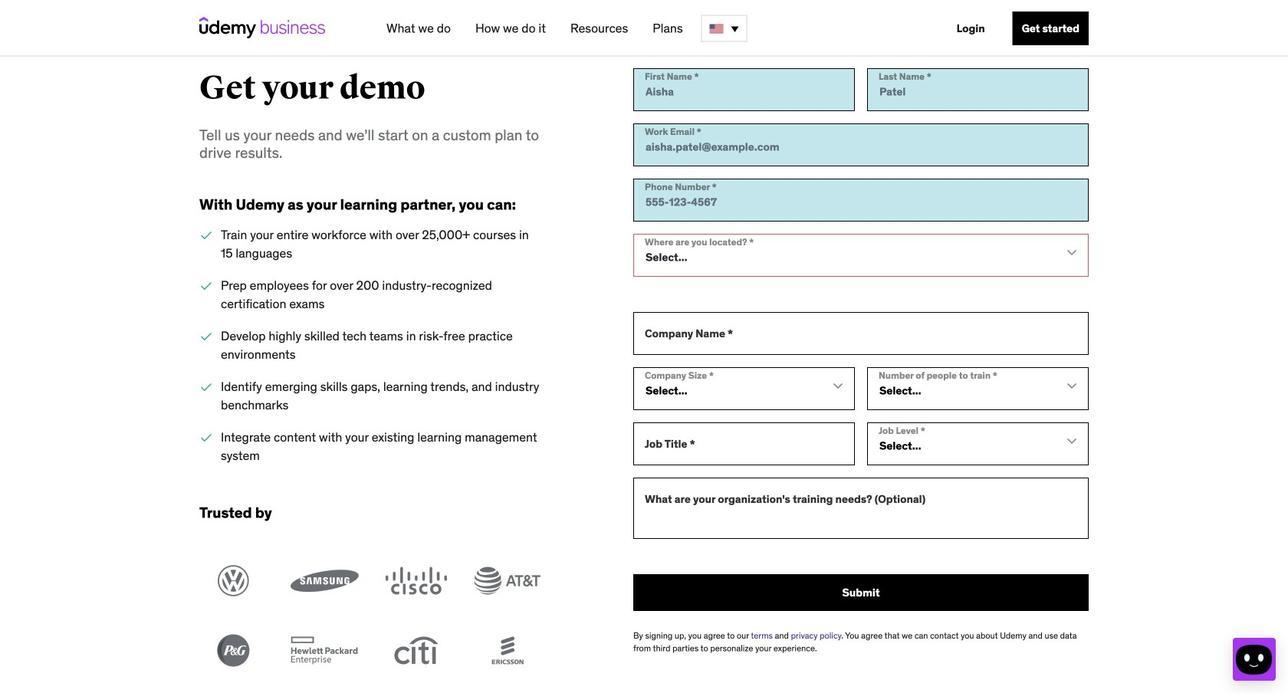 Task type: describe. For each thing, give the bounding box(es) containing it.
Phone Number * telephone field
[[634, 179, 1089, 222]]

What are your organization's training needs? text field
[[634, 478, 1089, 539]]

udemy business image
[[199, 17, 325, 38]]

Company Name * text field
[[634, 312, 1089, 355]]

menu navigation
[[374, 0, 1089, 57]]

Work Email * email field
[[634, 123, 1089, 166]]

citi logo image
[[382, 635, 450, 667]]

First Name * text field
[[634, 68, 855, 111]]

hewlett packard enterprise logo image
[[291, 635, 359, 667]]

cisco logo image
[[382, 565, 450, 597]]

Job Title* text field
[[634, 423, 855, 466]]



Task type: locate. For each thing, give the bounding box(es) containing it.
p&g logo image
[[199, 635, 268, 667]]

at&t logo image
[[473, 565, 542, 597]]

Last Name * text field
[[868, 68, 1089, 111]]

samsung logo image
[[291, 565, 359, 597]]

volkswagen logo image
[[199, 565, 268, 597]]

ericsson logo image
[[473, 635, 542, 667]]



Task type: vqa. For each thing, say whether or not it's contained in the screenshot.
Menu NAVIGATION
yes



